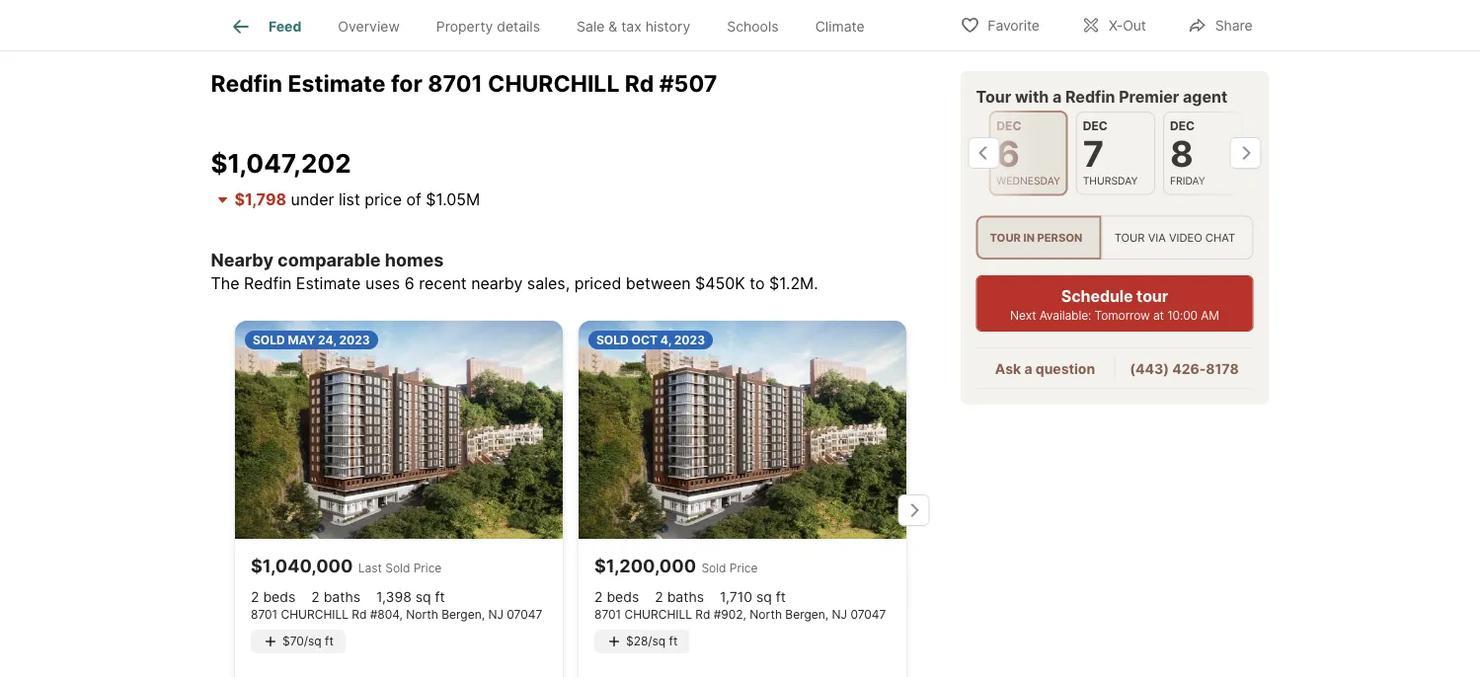 Task type: vqa. For each thing, say whether or not it's contained in the screenshot.
Toggle search results table view TAB
no



Task type: describe. For each thing, give the bounding box(es) containing it.
tour for tour via video chat
[[1115, 231, 1145, 244]]

in
[[1024, 231, 1035, 244]]

tour for tour in person
[[990, 231, 1021, 244]]

list box containing tour in person
[[976, 216, 1254, 260]]

nearby
[[471, 274, 523, 293]]

dec for 7
[[1083, 119, 1108, 133]]

ask
[[996, 361, 1022, 378]]

baths for $1,040,000
[[323, 589, 360, 606]]

$1,200,000
[[594, 555, 696, 577]]

1,710 sq ft
[[720, 589, 786, 606]]

photo of 8701 churchill rd #804, north bergen, nj 07047 image
[[235, 321, 563, 540]]

8701 for $1,200,000
[[594, 608, 621, 622]]

rd for $1,200,000
[[695, 608, 710, 622]]

sold for $1,040,000
[[252, 333, 285, 347]]

7
[[1083, 132, 1104, 175]]

price inside $1,040,000 last sold price
[[413, 561, 441, 576]]

(443) 426-8178 link
[[1130, 361, 1240, 378]]

8
[[1170, 132, 1194, 175]]

details
[[497, 18, 540, 35]]

$450k
[[696, 274, 746, 293]]

question
[[1036, 361, 1096, 378]]

oct
[[631, 333, 657, 347]]

redfin inside nearby comparable homes the redfin estimate uses 6 recent nearby sales, priced between $450k to $1.2m.
[[244, 274, 292, 293]]

schools
[[727, 18, 779, 35]]

ft right '1,398'
[[435, 589, 445, 606]]

beds for $1,040,000
[[263, 589, 295, 606]]

price inside $1,200,000 sold price
[[729, 561, 758, 576]]

sold may 24, 2023
[[252, 333, 370, 347]]

the
[[211, 274, 240, 293]]

nearby comparable homes the redfin estimate uses 6 recent nearby sales, priced between $450k to $1.2m.
[[211, 249, 819, 293]]

x-out button
[[1065, 4, 1163, 45]]

$1,798
[[235, 190, 287, 209]]

sale & tax history
[[577, 18, 691, 35]]

dec 8 friday
[[1170, 119, 1205, 187]]

sale
[[577, 18, 605, 35]]

sold for $1,200,000
[[596, 333, 629, 347]]

available:
[[1040, 308, 1092, 323]]

tax
[[622, 18, 642, 35]]

at
[[1154, 308, 1165, 323]]

$1,200,000 sold price
[[594, 555, 758, 577]]

am
[[1202, 308, 1220, 323]]

2 baths for $1,040,000
[[311, 589, 360, 606]]

4,
[[660, 333, 671, 347]]

climate
[[816, 18, 865, 35]]

homes
[[385, 249, 444, 271]]

0 vertical spatial estimate
[[288, 70, 386, 97]]

sales,
[[527, 274, 570, 293]]

ft right $70/sq
[[325, 635, 333, 649]]

with
[[1015, 87, 1049, 106]]

under list price of $1.05m
[[287, 190, 480, 209]]

1,398
[[376, 589, 411, 606]]

ft up 8701 churchill rd #902, north bergen, nj 07047
[[776, 589, 786, 606]]

under
[[291, 190, 334, 209]]

$70/sq ft
[[282, 635, 333, 649]]

8178
[[1206, 361, 1240, 378]]

#804,
[[370, 608, 402, 622]]

tour in person
[[990, 231, 1083, 244]]

0 horizontal spatial next image
[[898, 495, 930, 527]]

out
[[1123, 17, 1147, 34]]

agent
[[1183, 87, 1228, 106]]

426-
[[1173, 361, 1206, 378]]

redfin estimate for 8701 churchill rd #507
[[211, 70, 718, 97]]

property details
[[436, 18, 540, 35]]

1 vertical spatial a
[[1025, 361, 1033, 378]]

2023 for $1,040,000
[[339, 333, 370, 347]]

2 baths for $1,200,000
[[655, 589, 704, 606]]

nj for $1,200,000
[[832, 608, 847, 622]]

climate tab
[[797, 3, 883, 50]]

(443) 426-8178
[[1130, 361, 1240, 378]]

north for $1,040,000
[[406, 608, 438, 622]]

sold inside $1,040,000 last sold price
[[385, 561, 410, 576]]

#902,
[[713, 608, 746, 622]]

next
[[1011, 308, 1037, 323]]

$1,040,000 last sold price
[[250, 555, 441, 577]]

schools tab
[[709, 3, 797, 50]]

tab list containing feed
[[211, 0, 899, 50]]

tomorrow
[[1095, 308, 1151, 323]]

07047 for $1,040,000
[[507, 608, 542, 622]]

between
[[626, 274, 691, 293]]

#507
[[660, 70, 718, 97]]

beds for $1,200,000
[[606, 589, 639, 606]]

tour via video chat
[[1115, 231, 1236, 244]]

sq for $1,200,000
[[756, 589, 772, 606]]

schedule
[[1062, 287, 1134, 306]]

1 2 from the left
[[250, 589, 259, 606]]

dec for 8
[[1170, 119, 1195, 133]]

sold inside $1,200,000 sold price
[[701, 561, 726, 576]]

x-
[[1109, 17, 1123, 34]]



Task type: locate. For each thing, give the bounding box(es) containing it.
1 horizontal spatial churchill
[[488, 70, 620, 97]]

1 vertical spatial estimate
[[296, 274, 361, 293]]

tour left in
[[990, 231, 1021, 244]]

bergen, down the 1,398 sq ft
[[441, 608, 485, 622]]

price
[[365, 190, 402, 209]]

07047
[[507, 608, 542, 622], [850, 608, 886, 622]]

baths down $1,040,000 last sold price
[[323, 589, 360, 606]]

2 sq from the left
[[756, 589, 772, 606]]

1 horizontal spatial baths
[[667, 589, 704, 606]]

for
[[391, 70, 423, 97]]

0 horizontal spatial a
[[1025, 361, 1033, 378]]

0 vertical spatial 6
[[997, 132, 1020, 175]]

1 nj from the left
[[488, 608, 503, 622]]

1 horizontal spatial price
[[729, 561, 758, 576]]

sold
[[252, 333, 285, 347], [596, 333, 629, 347]]

photo of 8701 churchill rd #902, north bergen, nj 07047 image
[[578, 321, 906, 540]]

bergen,
[[441, 608, 485, 622], [785, 608, 828, 622]]

0 horizontal spatial 8701
[[250, 608, 277, 622]]

$28/sq
[[626, 635, 665, 649]]

price up 1,710
[[729, 561, 758, 576]]

churchill up $70/sq ft
[[281, 608, 348, 622]]

1 dec from the left
[[997, 119, 1021, 133]]

north down the 1,398 sq ft
[[406, 608, 438, 622]]

2023 right 4,
[[674, 333, 705, 347]]

10:00
[[1168, 308, 1198, 323]]

$1,047,202
[[211, 148, 351, 179]]

1 horizontal spatial next image
[[1230, 138, 1262, 169]]

feed link
[[229, 15, 302, 39]]

0 horizontal spatial churchill
[[281, 608, 348, 622]]

churchill for $1,200,000
[[624, 608, 692, 622]]

north for $1,200,000
[[750, 608, 782, 622]]

6 down with
[[997, 132, 1020, 175]]

2 horizontal spatial rd
[[695, 608, 710, 622]]

0 vertical spatial next image
[[1230, 138, 1262, 169]]

next image
[[1230, 138, 1262, 169], [898, 495, 930, 527]]

2 beds from the left
[[606, 589, 639, 606]]

0 vertical spatial a
[[1053, 87, 1062, 106]]

dec down tour with a redfin premier agent
[[1083, 119, 1108, 133]]

a right with
[[1053, 87, 1062, 106]]

price up the 1,398 sq ft
[[413, 561, 441, 576]]

churchill down details
[[488, 70, 620, 97]]

0 horizontal spatial sq
[[415, 589, 431, 606]]

6
[[997, 132, 1020, 175], [405, 274, 415, 293]]

sale & tax history tab
[[559, 3, 709, 50]]

0 horizontal spatial 2 beds
[[250, 589, 295, 606]]

1 horizontal spatial 6
[[997, 132, 1020, 175]]

1 horizontal spatial 8701
[[428, 70, 483, 97]]

dec inside dec 6 wednesday
[[997, 119, 1021, 133]]

2 beds down $1,200,000
[[594, 589, 639, 606]]

1 north from the left
[[406, 608, 438, 622]]

2 baths down $1,200,000 sold price on the bottom of the page
[[655, 589, 704, 606]]

overview
[[338, 18, 400, 35]]

2023 right 24, at the left of page
[[339, 333, 370, 347]]

list box
[[976, 216, 1254, 260]]

0 horizontal spatial 6
[[405, 274, 415, 293]]

1 price from the left
[[413, 561, 441, 576]]

0 horizontal spatial sold
[[385, 561, 410, 576]]

premier
[[1119, 87, 1180, 106]]

1 horizontal spatial dec
[[1083, 119, 1108, 133]]

estimate inside nearby comparable homes the redfin estimate uses 6 recent nearby sales, priced between $450k to $1.2m.
[[296, 274, 361, 293]]

8701 for $1,040,000
[[250, 608, 277, 622]]

1 horizontal spatial rd
[[625, 70, 654, 97]]

2 2023 from the left
[[674, 333, 705, 347]]

2 baths from the left
[[667, 589, 704, 606]]

comparable
[[278, 249, 381, 271]]

0 horizontal spatial 07047
[[507, 608, 542, 622]]

tour with a redfin premier agent
[[976, 87, 1228, 106]]

tour
[[976, 87, 1012, 106], [990, 231, 1021, 244], [1115, 231, 1145, 244]]

nearby
[[211, 249, 274, 271]]

2 nj from the left
[[832, 608, 847, 622]]

2 sold from the left
[[596, 333, 629, 347]]

0 horizontal spatial beds
[[263, 589, 295, 606]]

tour left via
[[1115, 231, 1145, 244]]

sold left may
[[252, 333, 285, 347]]

0 horizontal spatial baths
[[323, 589, 360, 606]]

2 baths down $1,040,000 last sold price
[[311, 589, 360, 606]]

2 07047 from the left
[[850, 608, 886, 622]]

0 horizontal spatial 2 baths
[[311, 589, 360, 606]]

rd left #804,
[[352, 608, 366, 622]]

2 beds for $1,040,000
[[250, 589, 295, 606]]

2 bergen, from the left
[[785, 608, 828, 622]]

a
[[1053, 87, 1062, 106], [1025, 361, 1033, 378]]

nj for $1,040,000
[[488, 608, 503, 622]]

1 vertical spatial 6
[[405, 274, 415, 293]]

north
[[406, 608, 438, 622], [750, 608, 782, 622]]

2 2 beds from the left
[[594, 589, 639, 606]]

x-out
[[1109, 17, 1147, 34]]

bergen, for $1,040,000
[[441, 608, 485, 622]]

redfin
[[211, 70, 283, 97], [1066, 87, 1116, 106], [244, 274, 292, 293]]

dec for 6
[[997, 119, 1021, 133]]

1 horizontal spatial beds
[[606, 589, 639, 606]]

0 horizontal spatial north
[[406, 608, 438, 622]]

churchill for $1,040,000
[[281, 608, 348, 622]]

1 sold from the left
[[385, 561, 410, 576]]

1 2 beds from the left
[[250, 589, 295, 606]]

dec 6 wednesday
[[997, 119, 1060, 187]]

rd left #902,
[[695, 608, 710, 622]]

price
[[413, 561, 441, 576], [729, 561, 758, 576]]

bergen, for $1,200,000
[[785, 608, 828, 622]]

4 2 from the left
[[655, 589, 663, 606]]

3 2 from the left
[[594, 589, 603, 606]]

feed
[[269, 18, 302, 35]]

1 baths from the left
[[323, 589, 360, 606]]

$1.05m
[[426, 190, 480, 209]]

sq for $1,040,000
[[415, 589, 431, 606]]

favorite
[[988, 17, 1040, 34]]

6 inside dec 6 wednesday
[[997, 132, 1020, 175]]

wednesday
[[997, 174, 1060, 187]]

tab list
[[211, 0, 899, 50]]

07047 for $1,200,000
[[850, 608, 886, 622]]

1 beds from the left
[[263, 589, 295, 606]]

1 2023 from the left
[[339, 333, 370, 347]]

schedule tour next available: tomorrow at 10:00 am
[[1011, 287, 1220, 323]]

2023 for $1,200,000
[[674, 333, 705, 347]]

favorite button
[[944, 4, 1057, 45]]

0 horizontal spatial rd
[[352, 608, 366, 622]]

estimate down overview tab
[[288, 70, 386, 97]]

0 horizontal spatial price
[[413, 561, 441, 576]]

baths down $1,200,000 sold price on the bottom of the page
[[667, 589, 704, 606]]

sold up 1,710
[[701, 561, 726, 576]]

rd left #507
[[625, 70, 654, 97]]

2 horizontal spatial churchill
[[624, 608, 692, 622]]

$1,040,000
[[250, 555, 353, 577]]

person
[[1038, 231, 1083, 244]]

1 horizontal spatial sold
[[701, 561, 726, 576]]

dec down agent on the right of the page
[[1170, 119, 1195, 133]]

priced
[[575, 274, 622, 293]]

1 horizontal spatial a
[[1053, 87, 1062, 106]]

sq right 1,710
[[756, 589, 772, 606]]

8701 down $1,200,000
[[594, 608, 621, 622]]

friday
[[1170, 174, 1205, 187]]

1 07047 from the left
[[507, 608, 542, 622]]

beds down $1,040,000 at the bottom left of page
[[263, 589, 295, 606]]

3 dec from the left
[[1170, 119, 1195, 133]]

1 horizontal spatial sold
[[596, 333, 629, 347]]

2023
[[339, 333, 370, 347], [674, 333, 705, 347]]

sq
[[415, 589, 431, 606], [756, 589, 772, 606]]

6 inside nearby comparable homes the redfin estimate uses 6 recent nearby sales, priced between $450k to $1.2m.
[[405, 274, 415, 293]]

beds down $1,200,000
[[606, 589, 639, 606]]

estimate down comparable
[[296, 274, 361, 293]]

of
[[406, 190, 422, 209]]

2 horizontal spatial dec
[[1170, 119, 1195, 133]]

1 horizontal spatial 2023
[[674, 333, 705, 347]]

redfin up the 7
[[1066, 87, 1116, 106]]

1 bergen, from the left
[[441, 608, 485, 622]]

1,398 sq ft
[[376, 589, 445, 606]]

baths for $1,200,000
[[667, 589, 704, 606]]

0 horizontal spatial dec
[[997, 119, 1021, 133]]

2 price from the left
[[729, 561, 758, 576]]

1 2 baths from the left
[[311, 589, 360, 606]]

8701 churchill rd #804, north bergen, nj 07047
[[250, 608, 542, 622]]

sold left oct
[[596, 333, 629, 347]]

2 2 from the left
[[311, 589, 319, 606]]

2 north from the left
[[750, 608, 782, 622]]

rd for $1,040,000
[[352, 608, 366, 622]]

churchill up $28/sq ft
[[624, 608, 692, 622]]

1 vertical spatial next image
[[898, 495, 930, 527]]

1 horizontal spatial 07047
[[850, 608, 886, 622]]

tour left with
[[976, 87, 1012, 106]]

8701 churchill rd #902, north bergen, nj 07047
[[594, 608, 886, 622]]

dec up previous image
[[997, 119, 1021, 133]]

1 horizontal spatial sq
[[756, 589, 772, 606]]

sold
[[385, 561, 410, 576], [701, 561, 726, 576]]

2 dec from the left
[[1083, 119, 1108, 133]]

sq right '1,398'
[[415, 589, 431, 606]]

0 horizontal spatial 2023
[[339, 333, 370, 347]]

ask a question link
[[996, 361, 1096, 378]]

8701 down $1,040,000 at the bottom left of page
[[250, 608, 277, 622]]

overview tab
[[320, 3, 418, 50]]

2 beds for $1,200,000
[[594, 589, 639, 606]]

2 beds down $1,040,000 at the bottom left of page
[[250, 589, 295, 606]]

1 horizontal spatial north
[[750, 608, 782, 622]]

rd
[[625, 70, 654, 97], [352, 608, 366, 622], [695, 608, 710, 622]]

ask a question
[[996, 361, 1096, 378]]

estimate
[[288, 70, 386, 97], [296, 274, 361, 293]]

0 horizontal spatial nj
[[488, 608, 503, 622]]

bergen, down 1,710 sq ft
[[785, 608, 828, 622]]

dec inside dec 8 friday
[[1170, 119, 1195, 133]]

last
[[358, 561, 382, 576]]

list
[[339, 190, 360, 209]]

1 sold from the left
[[252, 333, 285, 347]]

1 horizontal spatial 2 beds
[[594, 589, 639, 606]]

uses
[[365, 274, 400, 293]]

nj
[[488, 608, 503, 622], [832, 608, 847, 622]]

property details tab
[[418, 3, 559, 50]]

1 horizontal spatial bergen,
[[785, 608, 828, 622]]

2 2 baths from the left
[[655, 589, 704, 606]]

share button
[[1171, 4, 1270, 45]]

0 horizontal spatial sold
[[252, 333, 285, 347]]

dec inside dec 7 thursday
[[1083, 119, 1108, 133]]

ft right $28/sq
[[669, 635, 677, 649]]

1 horizontal spatial 2 baths
[[655, 589, 704, 606]]

6 down homes
[[405, 274, 415, 293]]

redfin down feed link
[[211, 70, 283, 97]]

24,
[[318, 333, 336, 347]]

chat
[[1206, 231, 1236, 244]]

$28/sq ft
[[626, 635, 677, 649]]

tour for tour with a redfin premier agent
[[976, 87, 1012, 106]]

2 horizontal spatial 8701
[[594, 608, 621, 622]]

sold right last at the left
[[385, 561, 410, 576]]

sold oct 4, 2023
[[596, 333, 705, 347]]

None button
[[989, 111, 1068, 196], [1076, 112, 1155, 195], [1163, 112, 1243, 195], [989, 111, 1068, 196], [1076, 112, 1155, 195], [1163, 112, 1243, 195]]

2 beds
[[250, 589, 295, 606], [594, 589, 639, 606]]

8701 right for
[[428, 70, 483, 97]]

1 horizontal spatial nj
[[832, 608, 847, 622]]

share
[[1216, 17, 1253, 34]]

(443)
[[1130, 361, 1170, 378]]

1,710
[[720, 589, 752, 606]]

history
[[646, 18, 691, 35]]

0 horizontal spatial bergen,
[[441, 608, 485, 622]]

dec 7 thursday
[[1083, 119, 1138, 187]]

a right ask on the bottom right
[[1025, 361, 1033, 378]]

previous image
[[969, 138, 1000, 169]]

1 sq from the left
[[415, 589, 431, 606]]

beds
[[263, 589, 295, 606], [606, 589, 639, 606]]

2 sold from the left
[[701, 561, 726, 576]]

8701
[[428, 70, 483, 97], [250, 608, 277, 622], [594, 608, 621, 622]]

tour
[[1137, 287, 1169, 306]]

via
[[1149, 231, 1166, 244]]

&
[[609, 18, 618, 35]]

thursday
[[1083, 174, 1138, 187]]

to
[[750, 274, 765, 293]]

redfin down nearby
[[244, 274, 292, 293]]

property
[[436, 18, 493, 35]]

north down 1,710 sq ft
[[750, 608, 782, 622]]



